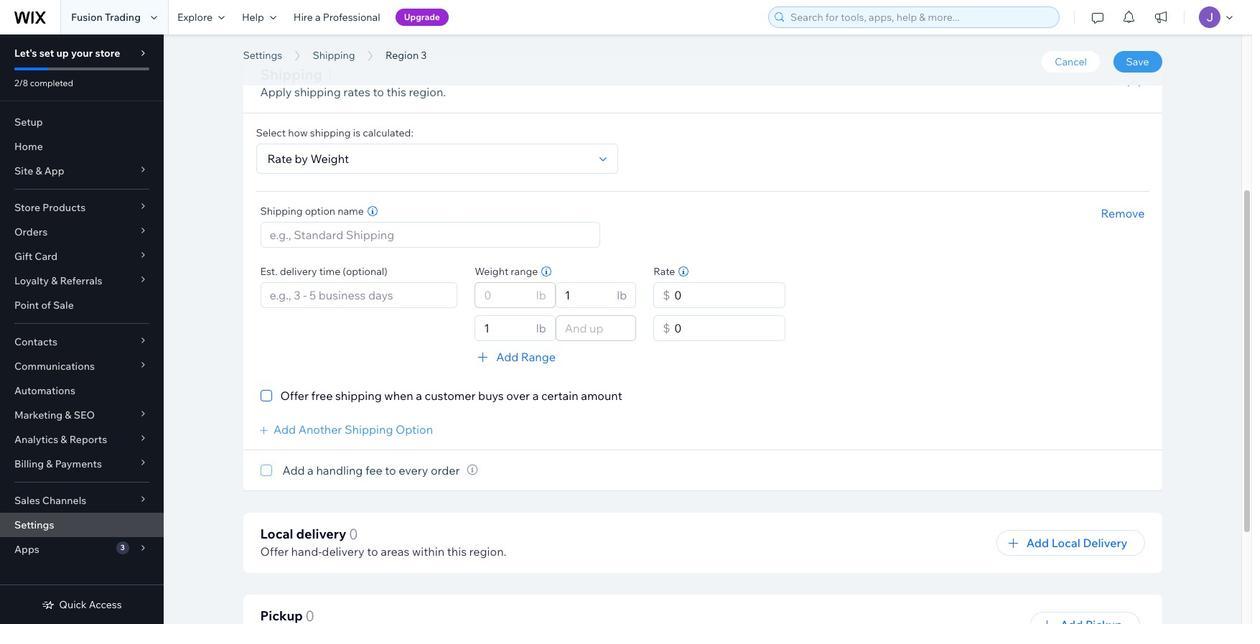 Task type: locate. For each thing, give the bounding box(es) containing it.
site & app button
[[0, 159, 164, 183]]

1 vertical spatial settings
[[14, 519, 54, 531]]

setup link
[[0, 110, 164, 134]]

& left reports
[[61, 433, 67, 446]]

local inside button
[[1052, 536, 1081, 550]]

automations
[[14, 384, 75, 397]]

shipping inside checkbox
[[335, 389, 382, 403]]

3 inside the sidebar "element"
[[121, 543, 125, 552]]

3 down upgrade button
[[421, 49, 427, 62]]

contacts button
[[0, 330, 164, 354]]

2/8
[[14, 78, 28, 88]]

0 vertical spatial offer
[[280, 389, 309, 403]]

card
[[35, 250, 58, 263]]

to right fee
[[385, 464, 396, 478]]

option
[[305, 205, 335, 218]]

add right plus xs image
[[274, 423, 296, 437]]

1 horizontal spatial region
[[386, 49, 419, 62]]

2 vertical spatial shipping
[[335, 389, 382, 403]]

marketing & seo button
[[0, 403, 164, 427]]

And up text field
[[561, 316, 631, 341]]

& right loyalty
[[51, 274, 58, 287]]

plus xs image
[[260, 428, 268, 435]]

0 horizontal spatial this
[[387, 85, 406, 99]]

& for site
[[35, 164, 42, 177]]

0 vertical spatial region.
[[409, 85, 446, 99]]

0 vertical spatial delivery
[[280, 265, 317, 278]]

region. up calculated:
[[409, 85, 446, 99]]

offer
[[280, 389, 309, 403], [260, 545, 289, 559]]

region.
[[409, 85, 446, 99], [469, 545, 507, 559]]

access
[[89, 598, 122, 611]]

shipping
[[294, 85, 341, 99], [310, 127, 351, 140], [335, 389, 382, 403]]

contacts
[[14, 335, 57, 348]]

a right over
[[533, 389, 539, 403]]

offer free shipping when a customer buys over a certain amount
[[280, 389, 623, 403]]

shipping left is
[[310, 127, 351, 140]]

delivery down the 0
[[322, 545, 365, 559]]

add for add range
[[496, 350, 519, 364]]

delivery up hand-
[[296, 526, 346, 543]]

save button
[[1114, 51, 1162, 73]]

2 vertical spatial to
[[367, 545, 378, 559]]

reports
[[69, 433, 107, 446]]

add left range at the left of the page
[[496, 350, 519, 364]]

offer inside checkbox
[[280, 389, 309, 403]]

0 horizontal spatial region.
[[409, 85, 446, 99]]

settings link down help button
[[236, 48, 290, 62]]

3 down "hire a professional"
[[336, 31, 351, 63]]

1 horizontal spatial settings link
[[236, 48, 290, 62]]

communications button
[[0, 354, 164, 379]]

1 vertical spatial delivery
[[296, 526, 346, 543]]

certain
[[542, 389, 579, 403]]

select
[[256, 127, 286, 140]]

shipping for how
[[310, 127, 351, 140]]

this
[[387, 85, 406, 99], [447, 545, 467, 559]]

is
[[353, 127, 361, 140]]

region down upgrade button
[[386, 49, 419, 62]]

2 $ from the top
[[663, 321, 670, 336]]

region 3 down upgrade button
[[386, 49, 427, 62]]

None text field
[[670, 316, 780, 341]]

2 vertical spatial delivery
[[322, 545, 365, 559]]

add a handling fee to every order
[[283, 464, 460, 478]]

shipping left option in the left of the page
[[260, 205, 303, 218]]

shipping for shipping option name
[[260, 205, 303, 218]]

to left areas
[[367, 545, 378, 559]]

0 vertical spatial settings link
[[236, 48, 290, 62]]

how
[[288, 127, 308, 140]]

1 horizontal spatial this
[[447, 545, 467, 559]]

shipping down '1'
[[294, 85, 341, 99]]

shipping inside 'shipping 1 apply shipping rates to this region.'
[[260, 65, 323, 83]]

weight range
[[475, 265, 538, 278]]

setup
[[14, 116, 43, 129]]

offer left free
[[280, 389, 309, 403]]

1 vertical spatial to
[[385, 464, 396, 478]]

sales
[[14, 494, 40, 507]]

to right rates
[[373, 85, 384, 99]]

order
[[431, 464, 460, 478]]

home
[[14, 140, 43, 153]]

point
[[14, 299, 39, 312]]

shipping
[[313, 49, 355, 62], [260, 65, 323, 83], [260, 205, 303, 218], [345, 423, 393, 437]]

local up hand-
[[260, 526, 293, 543]]

site
[[14, 164, 33, 177]]

local left delivery
[[1052, 536, 1081, 550]]

region 3
[[243, 31, 351, 63], [386, 49, 427, 62]]

your
[[71, 47, 93, 60]]

cancel button
[[1042, 51, 1100, 73]]

within
[[412, 545, 445, 559]]

add left delivery
[[1027, 536, 1049, 550]]

region. inside local delivery 0 offer hand-delivery to areas within this region.
[[469, 545, 507, 559]]

delivery
[[280, 265, 317, 278], [296, 526, 346, 543], [322, 545, 365, 559]]

1 vertical spatial this
[[447, 545, 467, 559]]

lb
[[536, 288, 546, 303], [617, 288, 627, 303], [536, 321, 546, 336]]

gift card button
[[0, 244, 164, 269]]

sales channels
[[14, 494, 86, 507]]

settings
[[243, 49, 282, 62], [14, 519, 54, 531]]

1 vertical spatial shipping
[[310, 127, 351, 140]]

shipping for free
[[335, 389, 382, 403]]

lb up range at the left of the page
[[536, 321, 546, 336]]

hire a professional
[[294, 11, 380, 24]]

products
[[43, 201, 86, 214]]

a inside "link"
[[315, 11, 321, 24]]

amount
[[581, 389, 623, 403]]

add left handling
[[283, 464, 305, 478]]

1 vertical spatial offer
[[260, 545, 289, 559]]

free
[[311, 389, 333, 403]]

1 horizontal spatial 3
[[336, 31, 351, 63]]

1 vertical spatial $
[[663, 321, 670, 336]]

save
[[1127, 55, 1150, 68]]

0 vertical spatial settings
[[243, 49, 282, 62]]

0 vertical spatial $
[[663, 288, 670, 303]]

None field
[[263, 145, 593, 173]]

1 horizontal spatial region.
[[469, 545, 507, 559]]

payments
[[55, 458, 102, 470]]

fee
[[366, 464, 383, 478]]

settings down help button
[[243, 49, 282, 62]]

quick access
[[59, 598, 122, 611]]

site & app
[[14, 164, 64, 177]]

offer inside local delivery 0 offer hand-delivery to areas within this region.
[[260, 545, 289, 559]]

region 3 down hire
[[243, 31, 351, 63]]

this right within
[[447, 545, 467, 559]]

0 vertical spatial to
[[373, 85, 384, 99]]

0 horizontal spatial 3
[[121, 543, 125, 552]]

& right the site
[[35, 164, 42, 177]]

arrow up outline image
[[1127, 76, 1142, 90]]

0 vertical spatial this
[[387, 85, 406, 99]]

shipping up apply
[[260, 65, 323, 83]]

areas
[[381, 545, 410, 559]]

add for add another shipping option
[[274, 423, 296, 437]]

sidebar element
[[0, 34, 164, 624]]

to inside local delivery 0 offer hand-delivery to areas within this region.
[[367, 545, 378, 559]]

1 horizontal spatial settings
[[243, 49, 282, 62]]

shipping inside 'shipping 1 apply shipping rates to this region.'
[[294, 85, 341, 99]]

hand-
[[291, 545, 322, 559]]

home link
[[0, 134, 164, 159]]

0 vertical spatial shipping
[[294, 85, 341, 99]]

settings link down channels
[[0, 513, 164, 537]]

&
[[35, 164, 42, 177], [51, 274, 58, 287], [65, 409, 71, 422], [61, 433, 67, 446], [46, 458, 53, 470]]

add local delivery button
[[997, 530, 1145, 556]]

1 vertical spatial settings link
[[0, 513, 164, 537]]

region down hire
[[243, 31, 330, 63]]

time
[[319, 265, 341, 278]]

settings inside the sidebar "element"
[[14, 519, 54, 531]]

handling
[[316, 464, 363, 478]]

& left seo
[[65, 409, 71, 422]]

professional
[[323, 11, 380, 24]]

shipping up '1'
[[313, 49, 355, 62]]

1 vertical spatial region.
[[469, 545, 507, 559]]

when
[[385, 389, 413, 403]]

region. right within
[[469, 545, 507, 559]]

gift
[[14, 250, 32, 263]]

store
[[14, 201, 40, 214]]

shipping up add another shipping option
[[335, 389, 382, 403]]

0 horizontal spatial local
[[260, 526, 293, 543]]

shipping for shipping 1 apply shipping rates to this region.
[[260, 65, 323, 83]]

a right when
[[416, 389, 422, 403]]

offer left hand-
[[260, 545, 289, 559]]

3 up 'access'
[[121, 543, 125, 552]]

rates
[[344, 85, 371, 99]]

None text field
[[480, 283, 532, 308], [561, 283, 613, 308], [670, 283, 780, 308], [480, 316, 532, 341], [480, 283, 532, 308], [561, 283, 613, 308], [670, 283, 780, 308], [480, 316, 532, 341]]

hire a professional link
[[285, 0, 389, 34]]

marketing & seo
[[14, 409, 95, 422]]

analytics & reports
[[14, 433, 107, 446]]

shipping up add a handling fee to every order
[[345, 423, 393, 437]]

a right hire
[[315, 11, 321, 24]]

local inside local delivery 0 offer hand-delivery to areas within this region.
[[260, 526, 293, 543]]

1 horizontal spatial local
[[1052, 536, 1081, 550]]

this right rates
[[387, 85, 406, 99]]

local delivery 0 offer hand-delivery to areas within this region.
[[260, 525, 507, 559]]

sales channels button
[[0, 488, 164, 513]]

delivery right est.
[[280, 265, 317, 278]]

analytics & reports button
[[0, 427, 164, 452]]

& for marketing
[[65, 409, 71, 422]]

& right billing
[[46, 458, 53, 470]]

settings down sales
[[14, 519, 54, 531]]

0 horizontal spatial settings
[[14, 519, 54, 531]]



Task type: describe. For each thing, give the bounding box(es) containing it.
store
[[95, 47, 120, 60]]

over
[[507, 389, 530, 403]]

e.g., 3 - 5 business days field
[[265, 283, 453, 308]]

point of sale link
[[0, 293, 164, 317]]

e.g., Standard Shipping field
[[265, 223, 596, 247]]

Offer free shipping when a customer buys over a certain amount checkbox
[[260, 387, 623, 405]]

orders
[[14, 226, 48, 238]]

buys
[[478, 389, 504, 403]]

store products
[[14, 201, 86, 214]]

0 horizontal spatial settings link
[[0, 513, 164, 537]]

lb down range
[[536, 288, 546, 303]]

upgrade
[[404, 11, 440, 22]]

add local delivery
[[1027, 536, 1128, 550]]

1 horizontal spatial region 3
[[386, 49, 427, 62]]

gift card
[[14, 250, 58, 263]]

info tooltip image
[[467, 465, 478, 475]]

(optional)
[[343, 265, 388, 278]]

customer
[[425, 389, 476, 403]]

0
[[349, 525, 358, 543]]

2 horizontal spatial 3
[[421, 49, 427, 62]]

name
[[338, 205, 364, 218]]

upgrade button
[[395, 9, 449, 26]]

rate
[[654, 265, 675, 278]]

store products button
[[0, 195, 164, 220]]

range
[[511, 265, 538, 278]]

help button
[[233, 0, 285, 34]]

channels
[[42, 494, 86, 507]]

add another shipping option
[[274, 423, 433, 437]]

fusion
[[71, 11, 103, 24]]

& for analytics
[[61, 433, 67, 446]]

option
[[396, 423, 433, 437]]

est.
[[260, 265, 278, 278]]

quick access button
[[42, 598, 122, 611]]

apps
[[14, 543, 39, 556]]

shipping option name
[[260, 205, 364, 218]]

to inside 'shipping 1 apply shipping rates to this region.'
[[373, 85, 384, 99]]

let's
[[14, 47, 37, 60]]

help
[[242, 11, 264, 24]]

automations link
[[0, 379, 164, 403]]

another
[[299, 423, 342, 437]]

select how shipping is calculated:
[[256, 127, 414, 140]]

0 horizontal spatial region
[[243, 31, 330, 63]]

app
[[44, 164, 64, 177]]

trading
[[105, 11, 141, 24]]

of
[[41, 299, 51, 312]]

shipping for shipping
[[313, 49, 355, 62]]

range
[[521, 350, 556, 364]]

billing & payments
[[14, 458, 102, 470]]

a left handling
[[307, 464, 314, 478]]

add another shipping option button
[[260, 423, 433, 437]]

calculated:
[[363, 127, 414, 140]]

loyalty & referrals button
[[0, 269, 164, 293]]

region. inside 'shipping 1 apply shipping rates to this region.'
[[409, 85, 446, 99]]

1 $ from the top
[[663, 288, 670, 303]]

weight
[[475, 265, 509, 278]]

seo
[[74, 409, 95, 422]]

shipping link
[[306, 48, 362, 62]]

completed
[[30, 78, 73, 88]]

referrals
[[60, 274, 102, 287]]

set
[[39, 47, 54, 60]]

hire
[[294, 11, 313, 24]]

up
[[56, 47, 69, 60]]

orders button
[[0, 220, 164, 244]]

every
[[399, 464, 428, 478]]

add range
[[496, 350, 556, 364]]

billing
[[14, 458, 44, 470]]

delivery for time
[[280, 265, 317, 278]]

2/8 completed
[[14, 78, 73, 88]]

communications
[[14, 360, 95, 373]]

shipping 1 apply shipping rates to this region.
[[260, 65, 446, 99]]

0 horizontal spatial region 3
[[243, 31, 351, 63]]

delivery for 0
[[296, 526, 346, 543]]

loyalty
[[14, 274, 49, 287]]

lb up the and up text field
[[617, 288, 627, 303]]

1
[[326, 65, 333, 83]]

& for billing
[[46, 458, 53, 470]]

explore
[[177, 11, 213, 24]]

let's set up your store
[[14, 47, 120, 60]]

Search for tools, apps, help & more... field
[[786, 7, 1055, 27]]

delivery
[[1083, 536, 1128, 550]]

this inside local delivery 0 offer hand-delivery to areas within this region.
[[447, 545, 467, 559]]

add for add a handling fee to every order
[[283, 464, 305, 478]]

& for loyalty
[[51, 274, 58, 287]]

this inside 'shipping 1 apply shipping rates to this region.'
[[387, 85, 406, 99]]

apply
[[260, 85, 292, 99]]

quick
[[59, 598, 87, 611]]

point of sale
[[14, 299, 74, 312]]

add for add local delivery
[[1027, 536, 1049, 550]]

marketing
[[14, 409, 63, 422]]

billing & payments button
[[0, 452, 164, 476]]

analytics
[[14, 433, 58, 446]]



Task type: vqa. For each thing, say whether or not it's contained in the screenshot.
Settings link to the top
yes



